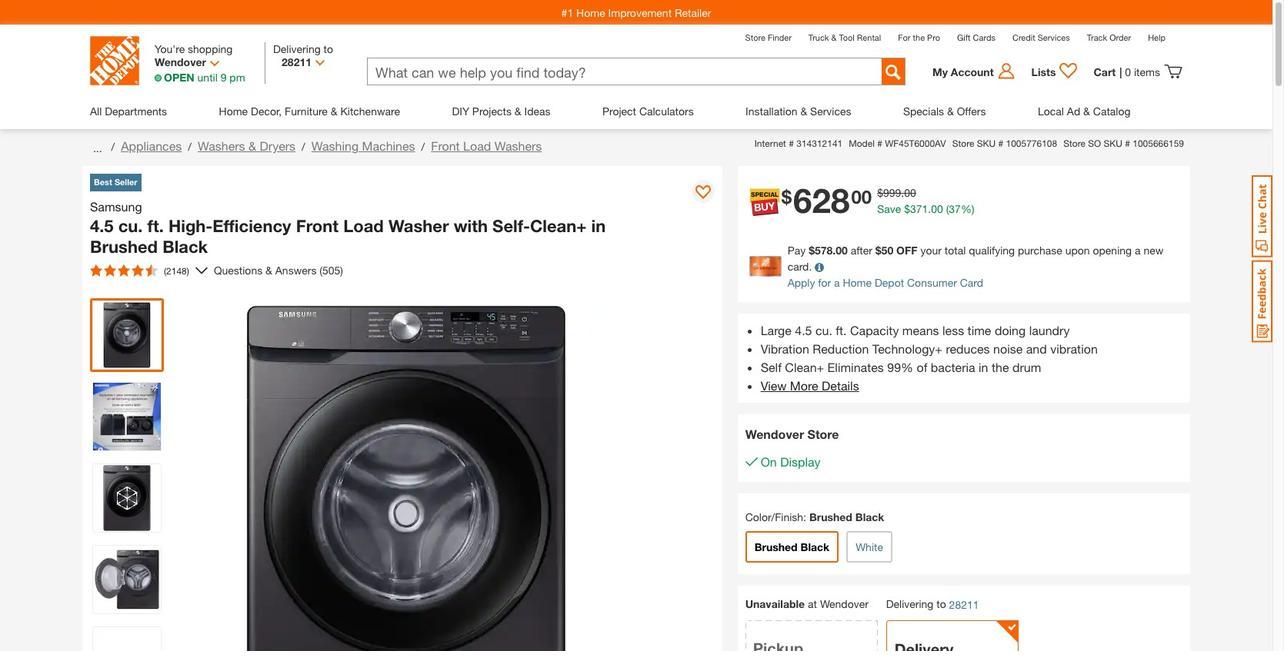 Task type: vqa. For each thing, say whether or not it's contained in the screenshot.
CREATES in "DEWALT MAXFIT screw driving bits are engineered for use with Impact Drivers. Their tip geometry reduces wear and creates an ideal fit with every fastener. Each bit features a unique torsion zone to deliver long life in both metal and wood fastening applications. The S2 modified steel enhances the overall durability of the product. CNC manufacturing ensures the product consistently delivers the highest level of quality."
no



Task type: locate. For each thing, give the bounding box(es) containing it.
0 vertical spatial in
[[591, 216, 606, 236]]

0 vertical spatial to
[[324, 42, 333, 55]]

display
[[780, 455, 821, 469]]

1 horizontal spatial washers
[[495, 139, 542, 153]]

noise
[[994, 342, 1023, 356]]

vibration
[[761, 342, 809, 356]]

(2148) button
[[84, 258, 195, 283]]

front inside the samsung 4.5 cu. ft. high-efficiency front load washer with self-clean+ in brushed black
[[296, 216, 339, 236]]

open
[[164, 71, 194, 84]]

the right "for"
[[913, 32, 925, 42]]

store finder link
[[745, 32, 792, 42]]

capacity
[[850, 323, 899, 338]]

0 horizontal spatial clean+
[[530, 216, 587, 236]]

decor,
[[251, 105, 282, 118]]

ft. up 'reduction'
[[836, 323, 847, 338]]

2 horizontal spatial home
[[843, 276, 872, 289]]

cu. inside large 4.5 cu. ft. capacity means less time doing laundry vibration reduction technology+ reduces noise and vibration self clean+ eliminates 99% of bacteria in the drum view more details
[[816, 323, 833, 338]]

0 vertical spatial services
[[1038, 32, 1070, 42]]

0 vertical spatial ft.
[[147, 216, 164, 236]]

to inside delivering to 28211
[[937, 598, 946, 611]]

2 vertical spatial brushed
[[755, 541, 798, 554]]

/ right machines
[[421, 140, 425, 153]]

all departments link
[[90, 93, 167, 129]]

0 horizontal spatial home
[[219, 105, 248, 118]]

1 vertical spatial .
[[928, 203, 931, 216]]

#1
[[561, 6, 573, 19]]

314312141
[[797, 138, 843, 149]]

delivering to
[[273, 42, 333, 55]]

retailer
[[675, 6, 711, 19]]

brushed right ':'
[[809, 511, 853, 524]]

1 vertical spatial services
[[810, 105, 851, 118]]

brushed
[[90, 237, 158, 257], [809, 511, 853, 524], [755, 541, 798, 554]]

0 vertical spatial cu.
[[118, 216, 143, 236]]

gift cards link
[[957, 32, 996, 42]]

store left so
[[1064, 138, 1086, 149]]

0 vertical spatial home
[[576, 6, 605, 19]]

shopping
[[188, 42, 233, 55]]

0 horizontal spatial in
[[591, 216, 606, 236]]

2 vertical spatial black
[[801, 541, 830, 554]]

brushed down color/finish
[[755, 541, 798, 554]]

0 vertical spatial load
[[463, 139, 491, 153]]

ideas
[[524, 105, 551, 118]]

$
[[782, 186, 792, 208], [877, 187, 883, 200], [904, 203, 910, 216], [809, 244, 815, 257], [876, 244, 882, 257]]

# right model
[[877, 138, 883, 149]]

1 vertical spatial 4.5
[[795, 323, 812, 338]]

& right installation
[[801, 105, 807, 118]]

4.5
[[90, 216, 114, 236], [795, 323, 812, 338]]

/ right ...
[[111, 140, 115, 153]]

0 horizontal spatial 00
[[851, 186, 872, 208]]

brushed up 4.5 stars image
[[90, 237, 158, 257]]

1 horizontal spatial 28211
[[949, 599, 979, 612]]

1 horizontal spatial in
[[979, 360, 988, 375]]

4.5 for capacity
[[795, 323, 812, 338]]

1 horizontal spatial wendover
[[745, 427, 804, 442]]

1 vertical spatial 28211
[[949, 599, 979, 612]]

front up (505)
[[296, 216, 339, 236]]

wendover up open
[[155, 55, 206, 68]]

specials
[[903, 105, 944, 118]]

1 vertical spatial load
[[343, 216, 384, 236]]

cards
[[973, 32, 996, 42]]

1 horizontal spatial brushed
[[755, 541, 798, 554]]

clean+ inside the samsung 4.5 cu. ft. high-efficiency front load washer with self-clean+ in brushed black
[[530, 216, 587, 236]]

0 horizontal spatial front
[[296, 216, 339, 236]]

0 vertical spatial clean+
[[530, 216, 587, 236]]

1 horizontal spatial front
[[431, 139, 460, 153]]

4.5 inside large 4.5 cu. ft. capacity means less time doing laundry vibration reduction technology+ reduces noise and vibration self clean+ eliminates 99% of bacteria in the drum view more details
[[795, 323, 812, 338]]

store up display
[[808, 427, 839, 442]]

0 horizontal spatial ft.
[[147, 216, 164, 236]]

total
[[945, 244, 966, 257]]

2 horizontal spatial brushed
[[809, 511, 853, 524]]

0 horizontal spatial the
[[913, 32, 925, 42]]

1 horizontal spatial to
[[937, 598, 946, 611]]

ft. inside the samsung 4.5 cu. ft. high-efficiency front load washer with self-clean+ in brushed black
[[147, 216, 164, 236]]

white
[[856, 541, 883, 554]]

578.00
[[815, 244, 848, 257]]

my
[[933, 65, 948, 78]]

for
[[818, 276, 831, 289]]

0 vertical spatial brushed
[[90, 237, 158, 257]]

4.5 stars image
[[90, 264, 158, 277]]

consumer
[[907, 276, 957, 289]]

3 / from the left
[[302, 140, 305, 153]]

0 vertical spatial 28211
[[282, 55, 312, 68]]

credit
[[1013, 32, 1036, 42]]

1 vertical spatial wendover
[[745, 427, 804, 442]]

ft. for capacity
[[836, 323, 847, 338]]

color/finish : brushed black
[[745, 511, 884, 524]]

4.5 up vibration
[[795, 323, 812, 338]]

sku down offers
[[977, 138, 996, 149]]

0 vertical spatial a
[[1135, 244, 1141, 257]]

00 left save
[[851, 186, 872, 208]]

save
[[877, 203, 901, 216]]

None text field
[[368, 58, 866, 86], [368, 58, 866, 86], [368, 58, 866, 86], [368, 58, 866, 86]]

services up 314312141
[[810, 105, 851, 118]]

1 horizontal spatial ft.
[[836, 323, 847, 338]]

tool
[[839, 32, 855, 42]]

50
[[882, 244, 894, 257]]

card.
[[788, 260, 812, 273]]

$ left 628
[[782, 186, 792, 208]]

1 horizontal spatial black
[[801, 541, 830, 554]]

1 vertical spatial a
[[834, 276, 840, 289]]

1 horizontal spatial a
[[1135, 244, 1141, 257]]

diy
[[452, 105, 469, 118]]

0 vertical spatial .
[[901, 187, 904, 200]]

4.5 down samsung
[[90, 216, 114, 236]]

cu. for high-
[[118, 216, 143, 236]]

black down color/finish : brushed black
[[801, 541, 830, 554]]

reduction
[[813, 342, 869, 356]]

delivering up furniture
[[273, 42, 321, 55]]

ft. left high-
[[147, 216, 164, 236]]

1 horizontal spatial the
[[992, 360, 1009, 375]]

1 horizontal spatial delivering
[[886, 598, 934, 611]]

white button
[[847, 532, 893, 563]]

for the pro
[[898, 32, 940, 42]]

& right furniture
[[331, 105, 337, 118]]

0 vertical spatial the
[[913, 32, 925, 42]]

the home depot image
[[90, 36, 139, 85]]

1 vertical spatial the
[[992, 360, 1009, 375]]

account
[[951, 65, 994, 78]]

2 / from the left
[[188, 140, 192, 153]]

1 vertical spatial ft.
[[836, 323, 847, 338]]

the
[[913, 32, 925, 42], [992, 360, 1009, 375]]

0 horizontal spatial sku
[[977, 138, 996, 149]]

cu. for capacity
[[816, 323, 833, 338]]

0 horizontal spatial black
[[162, 237, 208, 257]]

home left depot on the right top of the page
[[843, 276, 872, 289]]

services right credit
[[1038, 32, 1070, 42]]

to up home decor, furniture & kitchenware link
[[324, 42, 333, 55]]

9
[[221, 71, 227, 84]]

0 horizontal spatial brushed
[[90, 237, 158, 257]]

0 horizontal spatial services
[[810, 105, 851, 118]]

store
[[745, 32, 766, 42], [952, 138, 975, 149], [1064, 138, 1086, 149], [808, 427, 839, 442]]

home right #1
[[576, 6, 605, 19]]

wendover right at
[[820, 598, 869, 611]]

load down the projects
[[463, 139, 491, 153]]

ad
[[1067, 105, 1081, 118]]

best
[[94, 177, 112, 187]]

projects
[[472, 105, 512, 118]]

ft. inside large 4.5 cu. ft. capacity means less time doing laundry vibration reduction technology+ reduces noise and vibration self clean+ eliminates 99% of bacteria in the drum view more details
[[836, 323, 847, 338]]

1 horizontal spatial sku
[[1104, 138, 1123, 149]]

1 vertical spatial black
[[856, 511, 884, 524]]

0 horizontal spatial .
[[901, 187, 904, 200]]

clean+ inside large 4.5 cu. ft. capacity means less time doing laundry vibration reduction technology+ reduces noise and vibration self clean+ eliminates 99% of bacteria in the drum view more details
[[785, 360, 824, 375]]

cu. down samsung
[[118, 216, 143, 236]]

front load washers link
[[431, 139, 542, 153]]

1 # from the left
[[789, 138, 794, 149]]

$ inside $ 628 00
[[782, 186, 792, 208]]

0 vertical spatial wendover
[[155, 55, 206, 68]]

0 horizontal spatial washers
[[198, 139, 245, 153]]

# right internet
[[789, 138, 794, 149]]

0 vertical spatial front
[[431, 139, 460, 153]]

4 # from the left
[[1125, 138, 1130, 149]]

brushed black samsung front load washers wf45t6000av 40.2 image
[[93, 546, 161, 614]]

front down diy
[[431, 139, 460, 153]]

black up 'white' button
[[856, 511, 884, 524]]

& left tool
[[832, 32, 837, 42]]

home left decor,
[[219, 105, 248, 118]]

off
[[897, 244, 918, 257]]

to for delivering to
[[324, 42, 333, 55]]

after
[[851, 244, 873, 257]]

0 horizontal spatial 4.5
[[90, 216, 114, 236]]

washers down 'diy projects & ideas'
[[495, 139, 542, 153]]

samsung
[[90, 199, 142, 214]]

1 vertical spatial front
[[296, 216, 339, 236]]

0 horizontal spatial delivering
[[273, 42, 321, 55]]

2 vertical spatial wendover
[[820, 598, 869, 611]]

1 horizontal spatial clean+
[[785, 360, 824, 375]]

1 horizontal spatial 4.5
[[795, 323, 812, 338]]

0 vertical spatial delivering
[[273, 42, 321, 55]]

self-
[[493, 216, 530, 236]]

# left 1005666159
[[1125, 138, 1130, 149]]

to left 28211 link
[[937, 598, 946, 611]]

washers left the dryers
[[198, 139, 245, 153]]

# left 1005776108
[[998, 138, 1004, 149]]

1 / from the left
[[111, 140, 115, 153]]

& inside ... / appliances / washers & dryers / washing machines / front load washers
[[249, 139, 256, 153]]

efficiency
[[213, 216, 291, 236]]

... button
[[90, 137, 105, 159]]

on
[[761, 455, 777, 469]]

0 horizontal spatial wendover
[[155, 55, 206, 68]]

clean+
[[530, 216, 587, 236], [785, 360, 824, 375]]

brushed inside button
[[755, 541, 798, 554]]

cart
[[1094, 65, 1116, 78]]

view more details link
[[761, 379, 859, 393]]

1 horizontal spatial .
[[928, 203, 931, 216]]

delivering inside delivering to 28211
[[886, 598, 934, 611]]

for the pro link
[[898, 32, 940, 42]]

0 vertical spatial black
[[162, 237, 208, 257]]

load left washer
[[343, 216, 384, 236]]

1 horizontal spatial cu.
[[816, 323, 833, 338]]

a left new
[[1135, 244, 1141, 257]]

brushed black button
[[745, 532, 839, 563]]

cu. up 'reduction'
[[816, 323, 833, 338]]

00 left the ( at the right top
[[931, 203, 943, 216]]

calculators
[[639, 105, 694, 118]]

the down noise
[[992, 360, 1009, 375]]

& left the dryers
[[249, 139, 256, 153]]

0 horizontal spatial cu.
[[118, 216, 143, 236]]

all
[[90, 105, 102, 118]]

a right for in the right of the page
[[834, 276, 840, 289]]

1 horizontal spatial load
[[463, 139, 491, 153]]

2 # from the left
[[877, 138, 883, 149]]

opening
[[1093, 244, 1132, 257]]

00 right '999'
[[904, 187, 916, 200]]

cu. inside the samsung 4.5 cu. ft. high-efficiency front load washer with self-clean+ in brushed black
[[118, 216, 143, 236]]

delivering left 28211 link
[[886, 598, 934, 611]]

999
[[883, 187, 901, 200]]

the inside large 4.5 cu. ft. capacity means less time doing laundry vibration reduction technology+ reduces noise and vibration self clean+ eliminates 99% of bacteria in the drum view more details
[[992, 360, 1009, 375]]

0 horizontal spatial load
[[343, 216, 384, 236]]

wendover up on
[[745, 427, 804, 442]]

wendover for wendover store
[[745, 427, 804, 442]]

feedback link image
[[1252, 260, 1273, 343]]

finder
[[768, 32, 792, 42]]

(
[[946, 203, 949, 216]]

black down high-
[[162, 237, 208, 257]]

0 horizontal spatial to
[[324, 42, 333, 55]]

28211
[[282, 55, 312, 68], [949, 599, 979, 612]]

0 vertical spatial 4.5
[[90, 216, 114, 236]]

1 vertical spatial to
[[937, 598, 946, 611]]

1 vertical spatial delivering
[[886, 598, 934, 611]]

& right ad
[[1084, 105, 1090, 118]]

2 vertical spatial home
[[843, 276, 872, 289]]

1 vertical spatial in
[[979, 360, 988, 375]]

store finder
[[745, 32, 792, 42]]

sku
[[977, 138, 996, 149], [1104, 138, 1123, 149]]

pm
[[230, 71, 245, 84]]

1 vertical spatial cu.
[[816, 323, 833, 338]]

apply
[[788, 276, 815, 289]]

project calculators link
[[602, 93, 694, 129]]

1 vertical spatial clean+
[[785, 360, 824, 375]]

/ right the dryers
[[302, 140, 305, 153]]

delivering
[[273, 42, 321, 55], [886, 598, 934, 611]]

items
[[1134, 65, 1160, 78]]

4.5 inside the samsung 4.5 cu. ft. high-efficiency front load washer with self-clean+ in brushed black
[[90, 216, 114, 236]]

/ right appliances link
[[188, 140, 192, 153]]

sku right so
[[1104, 138, 1123, 149]]

questions & answers (505)
[[214, 264, 343, 277]]

2 horizontal spatial wendover
[[820, 598, 869, 611]]



Task type: describe. For each thing, give the bounding box(es) containing it.
view
[[761, 379, 787, 393]]

1 horizontal spatial home
[[576, 6, 605, 19]]

color/finish
[[745, 511, 803, 524]]

dryers
[[260, 139, 296, 153]]

gift cards
[[957, 32, 996, 42]]

black inside button
[[801, 541, 830, 554]]

questions
[[214, 264, 263, 277]]

$ right pay
[[809, 244, 815, 257]]

washing
[[311, 139, 359, 153]]

0 horizontal spatial 28211
[[282, 55, 312, 68]]

more
[[790, 379, 818, 393]]

your
[[921, 244, 942, 257]]

#1 home improvement retailer
[[561, 6, 711, 19]]

details
[[822, 379, 859, 393]]

of
[[917, 360, 928, 375]]

load inside ... / appliances / washers & dryers / washing machines / front load washers
[[463, 139, 491, 153]]

large
[[761, 323, 792, 338]]

washers & dryers link
[[198, 139, 296, 153]]

& inside "link"
[[1084, 105, 1090, 118]]

local ad & catalog
[[1038, 105, 1131, 118]]

means
[[903, 323, 939, 338]]

diy projects & ideas
[[452, 105, 551, 118]]

reduces
[[946, 342, 990, 356]]

samsung link
[[90, 197, 148, 216]]

lists link
[[1024, 62, 1086, 81]]

time
[[968, 323, 992, 338]]

local
[[1038, 105, 1064, 118]]

help
[[1148, 32, 1166, 42]]

internet # 314312141 model # wf45t6000av store sku # 1005776108 store so sku # 1005666159
[[755, 138, 1184, 149]]

home decor, furniture & kitchenware link
[[219, 93, 400, 129]]

display image
[[695, 185, 711, 201]]

order
[[1110, 32, 1131, 42]]

black inside the samsung 4.5 cu. ft. high-efficiency front load washer with self-clean+ in brushed black
[[162, 237, 208, 257]]

store left finder
[[745, 32, 766, 42]]

$ 999 . 00 save $ 371 . 00 ( 37 %)
[[877, 187, 975, 216]]

upon
[[1066, 244, 1090, 257]]

apply now image
[[749, 256, 788, 277]]

submit search image
[[886, 65, 901, 80]]

washing machines link
[[311, 139, 415, 153]]

in inside large 4.5 cu. ft. capacity means less time doing laundry vibration reduction technology+ reduces noise and vibration self clean+ eliminates 99% of bacteria in the drum view more details
[[979, 360, 988, 375]]

delivering for delivering to
[[273, 42, 321, 55]]

doing
[[995, 323, 1026, 338]]

1 washers from the left
[[198, 139, 245, 153]]

to for delivering to 28211
[[937, 598, 946, 611]]

3 # from the left
[[998, 138, 1004, 149]]

and
[[1026, 342, 1047, 356]]

& left "ideas" at the left
[[515, 105, 521, 118]]

& left offers
[[947, 105, 954, 118]]

371
[[910, 203, 928, 216]]

unavailable
[[745, 598, 805, 611]]

1005776108
[[1006, 138, 1058, 149]]

4.5 for high-
[[90, 216, 114, 236]]

00 inside $ 628 00
[[851, 186, 872, 208]]

1 sku from the left
[[977, 138, 996, 149]]

1 vertical spatial home
[[219, 105, 248, 118]]

2 sku from the left
[[1104, 138, 1123, 149]]

in inside the samsung 4.5 cu. ft. high-efficiency front load washer with self-clean+ in brushed black
[[591, 216, 606, 236]]

appliances link
[[121, 139, 182, 153]]

$ up save
[[877, 187, 883, 200]]

99%
[[887, 360, 913, 375]]

brushed black samsung front load washers wf45t6000av e1.1 image
[[93, 383, 161, 451]]

2 horizontal spatial 00
[[931, 203, 943, 216]]

all departments
[[90, 105, 167, 118]]

laundry
[[1029, 323, 1070, 338]]

internet
[[755, 138, 786, 149]]

purchase
[[1018, 244, 1063, 257]]

specials & offers
[[903, 105, 986, 118]]

credit services
[[1013, 32, 1070, 42]]

project
[[602, 105, 636, 118]]

departments
[[105, 105, 167, 118]]

1 vertical spatial brushed
[[809, 511, 853, 524]]

2 horizontal spatial black
[[856, 511, 884, 524]]

$ right save
[[904, 203, 910, 216]]

live chat image
[[1252, 175, 1273, 258]]

truck
[[809, 32, 829, 42]]

installation & services link
[[746, 93, 851, 129]]

2 washers from the left
[[495, 139, 542, 153]]

technology+
[[873, 342, 943, 356]]

1 horizontal spatial 00
[[904, 187, 916, 200]]

machines
[[362, 139, 415, 153]]

specials & offers link
[[903, 93, 986, 129]]

& left the answers
[[266, 264, 272, 277]]

4 / from the left
[[421, 140, 425, 153]]

on display
[[761, 455, 821, 469]]

credit services link
[[1013, 32, 1070, 42]]

wendover for wendover
[[155, 55, 206, 68]]

brushed black samsung front load washers wf45t6000av 64.0 image
[[93, 301, 161, 369]]

brushed inside the samsung 4.5 cu. ft. high-efficiency front load washer with self-clean+ in brushed black
[[90, 237, 158, 257]]

front inside ... / appliances / washers & dryers / washing machines / front load washers
[[431, 139, 460, 153]]

eliminates
[[828, 360, 884, 375]]

ft. for high-
[[147, 216, 164, 236]]

brushed black samsung front load washers wf45t6000av 1d.3 image
[[93, 628, 161, 652]]

rental
[[857, 32, 881, 42]]

$ 628 00
[[782, 180, 872, 221]]

qualifying
[[969, 244, 1015, 257]]

pro
[[927, 32, 940, 42]]

samsung 4.5 cu. ft. high-efficiency front load washer with self-clean+ in brushed black
[[90, 199, 606, 257]]

load inside the samsung 4.5 cu. ft. high-efficiency front load washer with self-clean+ in brushed black
[[343, 216, 384, 236]]

bacteria
[[931, 360, 975, 375]]

new
[[1144, 244, 1164, 257]]

store down offers
[[952, 138, 975, 149]]

with
[[454, 216, 488, 236]]

installation & services
[[746, 105, 851, 118]]

$ right after
[[876, 244, 882, 257]]

appliances
[[121, 139, 182, 153]]

card
[[960, 276, 984, 289]]

28211 inside delivering to 28211
[[949, 599, 979, 612]]

kitchenware
[[340, 105, 400, 118]]

you're shopping
[[155, 42, 233, 55]]

seller
[[115, 177, 137, 187]]

furniture
[[285, 105, 328, 118]]

info image
[[815, 263, 824, 273]]

less
[[943, 323, 964, 338]]

your total qualifying purchase upon opening a new card.
[[788, 244, 1164, 273]]

local ad & catalog link
[[1038, 93, 1131, 129]]

:
[[803, 511, 806, 524]]

0 horizontal spatial a
[[834, 276, 840, 289]]

track order
[[1087, 32, 1131, 42]]

a inside your total qualifying purchase upon opening a new card.
[[1135, 244, 1141, 257]]

project calculators
[[602, 105, 694, 118]]

delivering for delivering to 28211
[[886, 598, 934, 611]]

answers
[[275, 264, 317, 277]]

1 horizontal spatial services
[[1038, 32, 1070, 42]]

(2148)
[[164, 265, 189, 277]]

1005666159
[[1133, 138, 1184, 149]]

my account link
[[933, 62, 1024, 81]]

my account
[[933, 65, 994, 78]]



